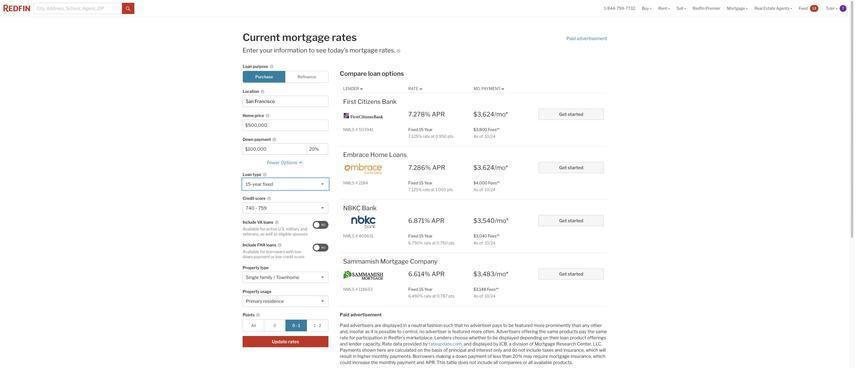 Task type: locate. For each thing, give the bounding box(es) containing it.
as inside $3,040 fees** as of: 10/24
[[474, 240, 479, 245]]

0 radio
[[264, 320, 286, 332]]

15 down 7.278
[[420, 127, 424, 132]]

often.
[[484, 329, 496, 334]]

a right icb,
[[510, 341, 512, 347]]

at inside fixed 15 year 7.125 % rate at 0.950 pts
[[431, 134, 435, 139]]

property type
[[243, 265, 269, 270]]

for inside available for active u.s. military and veterans, as well as eligible spouses
[[260, 227, 266, 231]]

1 get started from the top
[[560, 112, 584, 117]]

1 vertical spatial are
[[388, 347, 394, 353]]

submit search image
[[126, 6, 131, 11]]

/mo* up $4,000 fees** as of: 10/24
[[495, 164, 509, 171]]

property up primary
[[243, 289, 260, 294]]

payment down fha
[[254, 254, 270, 259]]

type for family
[[261, 265, 269, 270]]

▾ inside mortgage ▾ dropdown button
[[747, 6, 749, 11]]

$3,483 /mo*
[[474, 270, 509, 278]]

fixed inside fixed 15 year 7.125 % rate at 1.000 pts
[[409, 180, 419, 185]]

2 horizontal spatial displayed
[[499, 335, 519, 340]]

10/24 inside $3,800 fees** as of: 10/24
[[485, 134, 496, 139]]

include
[[243, 220, 257, 225], [243, 243, 257, 247]]

1 vertical spatial on
[[418, 347, 423, 353]]

rate for 7.286
[[423, 187, 431, 192]]

available inside available for active u.s. military and veterans, as well as eligible spouses
[[243, 227, 260, 231]]

to up advertisers on the right bottom of page
[[504, 323, 508, 328]]

property for single family / townhome
[[243, 265, 260, 270]]

2 get started button from the top
[[539, 162, 604, 173]]

sell
[[677, 6, 684, 11]]

fees** for 7.278 % apr
[[489, 127, 500, 132]]

insurance, down 'center,'
[[571, 354, 593, 359]]

- left 2
[[317, 323, 318, 328]]

year for 6.871
[[425, 234, 433, 238]]

1 vertical spatial of
[[444, 347, 448, 353]]

4 get from the top
[[560, 272, 567, 277]]

10/24 down $4,000
[[485, 187, 496, 192]]

/mo* for 6.871 % apr
[[495, 217, 509, 224]]

0 vertical spatial mortgage
[[282, 31, 330, 44]]

0 vertical spatial for
[[260, 227, 266, 231]]

as inside the $3,148 fees** as of: 10/24
[[474, 294, 479, 299]]

mortgage up products.
[[550, 354, 570, 359]]

pts inside the fixed 15 year 6.490 % rate at 0.787 pts
[[449, 294, 455, 299]]

- up update rates button
[[296, 323, 298, 328]]

as left it
[[365, 329, 370, 334]]

1 left 1 - 2
[[298, 323, 300, 328]]

nmls for nbkc bank
[[344, 234, 355, 238]]

- inside option
[[296, 323, 298, 328]]

1 horizontal spatial be
[[509, 323, 514, 328]]

4 year from the top
[[425, 287, 433, 292]]

$3,800 fees** as of: 10/24
[[474, 127, 500, 139]]

0 vertical spatial loans
[[264, 220, 274, 225]]

2 horizontal spatial in
[[404, 323, 407, 328]]

1 property from the top
[[243, 265, 260, 270]]

0 vertical spatial home
[[243, 113, 254, 118]]

2 7.125 from the top
[[409, 187, 419, 192]]

principal
[[449, 347, 467, 353]]

10/24 for 6.871 % apr
[[485, 240, 496, 245]]

2 fixed from the top
[[409, 180, 419, 185]]

10/24 inside the $3,148 fees** as of: 10/24
[[485, 294, 496, 299]]

rate for 6.871
[[424, 240, 432, 245]]

▾ for tyler ▾
[[837, 6, 838, 11]]

of: inside the $3,148 fees** as of: 10/24
[[480, 294, 484, 299]]

844-
[[608, 6, 617, 11]]

by down "marketplace."
[[423, 341, 428, 347]]

nmls for sammamish mortgage company
[[344, 287, 355, 292]]

other
[[591, 323, 603, 328]]

year down 6.614 % apr
[[425, 287, 433, 292]]

of: for 7.286 % apr
[[480, 187, 484, 192]]

1 vertical spatial loans
[[267, 243, 277, 247]]

4 started from the top
[[568, 272, 584, 277]]

0 vertical spatial of
[[530, 341, 534, 347]]

7.125 inside fixed 15 year 7.125 % rate at 0.950 pts
[[409, 134, 419, 139]]

/mo* up $3,040 fees** as of: 10/24
[[495, 217, 509, 224]]

1 fixed from the top
[[409, 127, 419, 132]]

15 for 6.614
[[420, 287, 424, 292]]

get started button for 7.278 % apr
[[539, 109, 604, 120]]

fees** for 6.871 % apr
[[489, 234, 500, 238]]

of down rateupdate.com link at bottom
[[444, 347, 448, 353]]

companies
[[499, 360, 522, 365]]

0 vertical spatial rate
[[409, 86, 419, 91]]

% inside fixed 15 year 6.750 % rate at 0.760 pts
[[420, 240, 423, 245]]

mo.
[[474, 86, 481, 91]]

fees** inside $3,800 fees** as of: 10/24
[[489, 127, 500, 132]]

1 option group from the top
[[243, 71, 329, 83]]

advertiser up the often. in the bottom of the page
[[471, 323, 492, 328]]

to down the often. in the bottom of the page
[[488, 335, 492, 340]]

sell ▾ button
[[674, 0, 690, 17]]

0 horizontal spatial loan
[[369, 70, 381, 77]]

2 started from the top
[[568, 165, 584, 170]]

0 vertical spatial on
[[544, 335, 549, 340]]

get started for 6.614 % apr
[[560, 272, 584, 277]]

and
[[301, 227, 308, 231], [340, 341, 348, 347], [464, 341, 472, 347], [468, 347, 476, 353], [504, 347, 512, 353], [555, 347, 563, 353], [417, 360, 425, 365]]

as left well
[[261, 232, 265, 236]]

3 fixed from the top
[[409, 234, 419, 238]]

1 1 from the left
[[298, 323, 300, 328]]

% up fixed 15 year 6.750 % rate at 0.760 pts
[[425, 217, 431, 224]]

nmls # 118653
[[344, 287, 373, 292]]

10/24 inside $3,040 fees** as of: 10/24
[[485, 240, 496, 245]]

2 horizontal spatial mortgage
[[728, 6, 746, 11]]

7.125 inside fixed 15 year 7.125 % rate at 1.000 pts
[[409, 187, 419, 192]]

0 horizontal spatial mortgage
[[282, 31, 330, 44]]

featured up the choose
[[453, 329, 471, 334]]

0 horizontal spatial rates
[[289, 339, 299, 345]]

mortgage up the enter your information to see today's mortgage rates.
[[282, 31, 330, 44]]

see
[[316, 47, 327, 54]]

available for veterans,
[[243, 227, 260, 231]]

advertiser down fashion
[[426, 329, 447, 334]]

of: down $3,040
[[480, 240, 484, 245]]

and up spouses
[[301, 227, 308, 231]]

year inside fixed 15 year 7.125 % rate at 0.950 pts
[[425, 127, 433, 132]]

2 get from the top
[[560, 165, 567, 170]]

0 horizontal spatial low
[[276, 254, 282, 259]]

rate inside fixed 15 year 7.125 % rate at 1.000 pts
[[423, 187, 431, 192]]

type for year
[[253, 172, 262, 177]]

0 horizontal spatial score
[[255, 196, 266, 201]]

payment inside available for borrowers with low down payment or low credit score
[[254, 254, 270, 259]]

1 vertical spatial insurance,
[[571, 354, 593, 359]]

primary residence
[[246, 299, 284, 304]]

1 by from the left
[[423, 341, 428, 347]]

of: inside $3,040 fees** as of: 10/24
[[480, 240, 484, 245]]

▾ for rent ▾
[[669, 6, 671, 11]]

option group
[[243, 71, 329, 83], [243, 320, 329, 332]]

10/24 inside $4,000 fees** as of: 10/24
[[485, 187, 496, 192]]

compare
[[340, 70, 367, 77]]

1 available from the top
[[243, 227, 260, 231]]

3 of: from the top
[[480, 240, 484, 245]]

include down "interest"
[[478, 360, 493, 365]]

0 horizontal spatial 1
[[298, 323, 300, 328]]

provided
[[404, 341, 422, 347]]

1 horizontal spatial loan
[[561, 335, 569, 340]]

▾ inside rent ▾ dropdown button
[[669, 6, 671, 11]]

get for 7.286 % apr
[[560, 165, 567, 170]]

0 horizontal spatial down
[[243, 254, 253, 259]]

1 0 from the left
[[274, 323, 276, 328]]

payment
[[482, 86, 501, 91]]

▾ right "rent"
[[669, 6, 671, 11]]

0 vertical spatial score
[[255, 196, 266, 201]]

fixed inside fixed 15 year 7.125 % rate at 0.950 pts
[[409, 127, 419, 132]]

rate up here
[[383, 341, 392, 347]]

2 $3,624 /mo* from the top
[[474, 164, 509, 171]]

rate inside fixed 15 year 7.125 % rate at 0.950 pts
[[423, 134, 431, 139]]

embrace
[[344, 151, 369, 158]]

mortgage inside , and displayed by icb, a division of mortgage research center, llc. payments shown here are calculated on the basis of principal and interest only and do not include taxes and insurance, which will result in higher monthly payments. borrowers making a down payment of less than 20% may require mortgage insurance, which could increase the monthly payment and apr. this table does not include all companies or all available products.
[[535, 341, 556, 347]]

2 available from the top
[[243, 249, 260, 254]]

at inside the fixed 15 year 6.490 % rate at 0.787 pts
[[433, 294, 436, 299]]

$3,800
[[474, 127, 488, 132]]

3 started from the top
[[568, 218, 584, 224]]

fees** for 6.614 % apr
[[488, 287, 499, 292]]

rent ▾ button
[[656, 0, 674, 17]]

get
[[560, 112, 567, 117], [560, 165, 567, 170], [560, 218, 567, 224], [560, 272, 567, 277]]

loan for loan purpose
[[243, 64, 252, 69]]

on left their
[[544, 335, 549, 340]]

at inside fixed 15 year 7.125 % rate at 1.000 pts
[[431, 187, 435, 192]]

property for primary residence
[[243, 289, 260, 294]]

0 vertical spatial option group
[[243, 71, 329, 83]]

15
[[420, 127, 424, 132], [420, 180, 424, 185], [420, 234, 424, 238], [420, 287, 424, 292]]

bank right citizens
[[382, 98, 397, 105]]

is
[[375, 329, 378, 334], [448, 329, 452, 334]]

score right credit
[[295, 254, 305, 259]]

1 vertical spatial type
[[261, 265, 269, 270]]

pts right 0.950
[[448, 134, 454, 139]]

in up control, on the bottom left
[[404, 323, 407, 328]]

company
[[410, 258, 438, 265]]

fees** inside $3,040 fees** as of: 10/24
[[489, 234, 500, 238]]

4 15 from the top
[[420, 287, 424, 292]]

rate for 7.278
[[423, 134, 431, 139]]

real estate agents ▾ button
[[752, 0, 796, 17]]

1 vertical spatial loan
[[243, 172, 252, 177]]

year inside fixed 15 year 7.125 % rate at 1.000 pts
[[425, 180, 433, 185]]

year for 7.286
[[425, 180, 433, 185]]

pts
[[448, 134, 454, 139], [448, 187, 453, 192], [449, 240, 455, 245], [449, 294, 455, 299]]

by inside paid advertisers are displayed in a neutral fashion such that no advertiser pays to be featured more prominently than any other and, insofar as it is possible to control, no advertiser is featured more often. advertisers offering the same products pay the same rate for participation in redfin's marketplace. lenders choose whether to be displayed depending on their loan product offerings and lender capacity. rate data provided by
[[423, 341, 428, 347]]

buy ▾ button
[[639, 0, 656, 17]]

loan inside paid advertisers are displayed in a neutral fashion such that no advertiser pays to be featured more prominently than any other and, insofar as it is possible to control, no advertiser is featured more often. advertisers offering the same products pay the same rate for participation in redfin's marketplace. lenders choose whether to be displayed depending on their loan product offerings and lender capacity. rate data provided by
[[561, 335, 569, 340]]

2 get started from the top
[[560, 165, 584, 170]]

started for 6.871 % apr
[[568, 218, 584, 224]]

- left 759
[[256, 206, 257, 211]]

0 horizontal spatial advertisement
[[351, 312, 382, 317]]

are up possible
[[375, 323, 382, 328]]

are inside paid advertisers are displayed in a neutral fashion such that no advertiser pays to be featured more prominently than any other and, insofar as it is possible to control, no advertiser is featured more often. advertisers offering the same products pay the same rate for participation in redfin's marketplace. lenders choose whether to be displayed depending on their loan product offerings and lender capacity. rate data provided by
[[375, 323, 382, 328]]

rate inside fixed 15 year 6.750 % rate at 0.760 pts
[[424, 240, 432, 245]]

$3,624 /mo* up '$3,800' in the right of the page
[[474, 111, 509, 118]]

apr down company on the bottom of page
[[432, 270, 445, 278]]

0 vertical spatial or
[[271, 254, 275, 259]]

type up year
[[253, 172, 262, 177]]

1 7.125 from the top
[[409, 134, 419, 139]]

marketplace.
[[407, 335, 434, 340]]

1 vertical spatial 7.125
[[409, 187, 419, 192]]

2 include from the top
[[243, 243, 257, 247]]

option group containing purchase
[[243, 71, 329, 83]]

fixed down 7.278
[[409, 127, 419, 132]]

featured up offering
[[515, 323, 533, 328]]

fixed up 6.750 at the left of page
[[409, 234, 419, 238]]

paid inside paid advertisers are displayed in a neutral fashion such that no advertiser pays to be featured more prominently than any other and, insofar as it is possible to control, no advertiser is featured more often. advertisers offering the same products pay the same rate for participation in redfin's marketplace. lenders choose whether to be displayed depending on their loan product offerings and lender capacity. rate data provided by
[[340, 323, 350, 328]]

nmls
[[344, 127, 355, 132], [344, 180, 355, 185], [344, 234, 355, 238], [344, 287, 355, 292]]

be
[[509, 323, 514, 328], [493, 335, 498, 340]]

as down $3,040
[[474, 240, 479, 245]]

credit
[[283, 254, 294, 259]]

year for 7.278
[[425, 127, 433, 132]]

0 vertical spatial are
[[375, 323, 382, 328]]

1 horizontal spatial of
[[488, 354, 492, 359]]

0 horizontal spatial advertiser
[[426, 329, 447, 334]]

4 nmls from the top
[[344, 287, 355, 292]]

7.125 for 7.286 % apr
[[409, 187, 419, 192]]

▾ inside real estate agents ▾ link
[[791, 6, 793, 11]]

fixed 15 year 6.750 % rate at 0.760 pts
[[409, 234, 455, 245]]

fees** right $4,000
[[489, 180, 500, 185]]

loan
[[243, 64, 252, 69], [243, 172, 252, 177]]

1 inside option
[[298, 323, 300, 328]]

2 horizontal spatial -
[[317, 323, 318, 328]]

of: down $4,000
[[480, 187, 484, 192]]

0 horizontal spatial or
[[271, 254, 275, 259]]

mortgage
[[728, 6, 746, 11], [381, 258, 409, 265], [535, 341, 556, 347]]

are inside , and displayed by icb, a division of mortgage research center, llc. payments shown here are calculated on the basis of principal and interest only and do not include taxes and insurance, which will result in higher monthly payments. borrowers making a down payment of less than 20% may require mortgage insurance, which could increase the monthly payment and apr. this table does not include all companies or all available products.
[[388, 347, 394, 353]]

pts for 7.278 % apr
[[448, 134, 454, 139]]

4 10/24 from the top
[[485, 294, 496, 299]]

may
[[524, 354, 533, 359]]

fees** inside $4,000 fees** as of: 10/24
[[489, 180, 500, 185]]

get started
[[560, 112, 584, 117], [560, 165, 584, 170], [560, 218, 584, 224], [560, 272, 584, 277]]

0 vertical spatial available
[[243, 227, 260, 231]]

pts for 6.871 % apr
[[449, 240, 455, 245]]

2 as from the top
[[474, 187, 479, 192]]

0 horizontal spatial are
[[375, 323, 382, 328]]

0 up update rates button
[[293, 323, 295, 328]]

fees** inside the $3,148 fees** as of: 10/24
[[488, 287, 499, 292]]

2 # from the top
[[356, 180, 358, 185]]

# left 409631
[[356, 234, 358, 238]]

sammamish
[[344, 258, 379, 265]]

1 vertical spatial advertisement
[[351, 312, 382, 317]]

1 vertical spatial property
[[243, 289, 260, 294]]

1 vertical spatial down
[[456, 354, 468, 359]]

0 vertical spatial loan
[[243, 64, 252, 69]]

1 started from the top
[[568, 112, 584, 117]]

2 by from the left
[[494, 341, 499, 347]]

at inside fixed 15 year 6.750 % rate at 0.760 pts
[[433, 240, 436, 245]]

4 fixed from the top
[[409, 287, 419, 292]]

1 year from the top
[[425, 127, 433, 132]]

sell ▾
[[677, 6, 687, 11]]

2 1 from the left
[[314, 323, 316, 328]]

for up lender
[[350, 335, 356, 340]]

making
[[436, 354, 452, 359]]

mortgage up 6.614
[[381, 258, 409, 265]]

as for 7.278 % apr
[[474, 134, 479, 139]]

0 vertical spatial $3,624 /mo*
[[474, 111, 509, 118]]

Home price text field
[[245, 123, 326, 128]]

2 15 from the top
[[420, 180, 424, 185]]

6 ▾ from the left
[[837, 6, 838, 11]]

as inside $4,000 fees** as of: 10/24
[[474, 187, 479, 192]]

0 vertical spatial bank
[[382, 98, 397, 105]]

0 for 0 - 1
[[293, 323, 295, 328]]

not down division
[[519, 347, 526, 353]]

include up the may
[[527, 347, 542, 353]]

15 inside fixed 15 year 7.125 % rate at 0.950 pts
[[420, 127, 424, 132]]

1 of: from the top
[[480, 134, 484, 139]]

started for 6.614 % apr
[[568, 272, 584, 277]]

1 10/24 from the top
[[485, 134, 496, 139]]

10/24 for 7.286 % apr
[[485, 187, 496, 192]]

prominently
[[546, 323, 571, 328]]

embrace home loans
[[344, 151, 407, 158]]

option group up state, city, county, zip search box
[[243, 71, 329, 83]]

get started button
[[539, 109, 604, 120], [539, 162, 604, 173], [539, 215, 604, 226], [539, 268, 604, 280]]

$3,148 fees** as of: 10/24
[[474, 287, 499, 299]]

for for borrowers
[[260, 249, 266, 254]]

15 inside fixed 15 year 7.125 % rate at 1.000 pts
[[420, 180, 424, 185]]

fixed for 6.614
[[409, 287, 419, 292]]

2 horizontal spatial a
[[510, 341, 512, 347]]

available for payment
[[243, 249, 260, 254]]

year for 6.614
[[425, 287, 433, 292]]

loans up active
[[264, 220, 274, 225]]

0 horizontal spatial displayed
[[383, 323, 403, 328]]

of: inside $3,800 fees** as of: 10/24
[[480, 134, 484, 139]]

loans for include va loans
[[264, 220, 274, 225]]

real estate agents ▾ link
[[755, 0, 793, 17]]

1 vertical spatial no
[[420, 329, 425, 334]]

3 year from the top
[[425, 234, 433, 238]]

15 for 7.278
[[420, 127, 424, 132]]

get started for 7.278 % apr
[[560, 112, 584, 117]]

option group for points
[[243, 320, 329, 332]]

1 horizontal spatial score
[[295, 254, 305, 259]]

buy ▾ button
[[643, 0, 652, 17]]

1 horizontal spatial bank
[[382, 98, 397, 105]]

15 for 6.871
[[420, 234, 424, 238]]

1 vertical spatial which
[[594, 354, 606, 359]]

2 ▾ from the left
[[669, 6, 671, 11]]

your
[[260, 47, 273, 54]]

capacity.
[[363, 341, 382, 347]]

in down payments at left bottom
[[353, 354, 357, 359]]

10/24 down $3,040
[[485, 240, 496, 245]]

# left 118653
[[356, 287, 358, 292]]

1 # from the top
[[356, 127, 358, 132]]

year inside the fixed 15 year 6.490 % rate at 0.787 pts
[[425, 287, 433, 292]]

fees** right '$3,800' in the right of the page
[[489, 127, 500, 132]]

nbkc bank
[[344, 204, 377, 212]]

get started button for 6.871 % apr
[[539, 215, 604, 226]]

1 $3,624 /mo* from the top
[[474, 111, 509, 118]]

started for 7.278 % apr
[[568, 112, 584, 117]]

are right here
[[388, 347, 394, 353]]

1 vertical spatial for
[[260, 249, 266, 254]]

available inside available for borrowers with low down payment or low credit score
[[243, 249, 260, 254]]

0 vertical spatial featured
[[515, 323, 533, 328]]

pts inside fixed 15 year 7.125 % rate at 1.000 pts
[[448, 187, 453, 192]]

759
[[258, 206, 267, 211]]

0 up "update"
[[274, 323, 276, 328]]

1 horizontal spatial rates
[[332, 31, 357, 44]]

0 horizontal spatial 0
[[274, 323, 276, 328]]

1 left 2
[[314, 323, 316, 328]]

available for borrowers with low down payment or low credit score
[[243, 249, 305, 259]]

single
[[246, 275, 259, 280]]

require
[[534, 354, 549, 359]]

at left 0.760 at the bottom
[[433, 240, 436, 245]]

monthly
[[372, 354, 389, 359], [379, 360, 397, 365]]

1 as from the top
[[474, 134, 479, 139]]

as inside $3,800 fees** as of: 10/24
[[474, 134, 479, 139]]

enter your information to see today's mortgage rates.
[[243, 47, 396, 54]]

apr up fixed 15 year 7.125 % rate at 0.950 pts
[[432, 111, 445, 118]]

2 vertical spatial for
[[350, 335, 356, 340]]

apr up fixed 15 year 7.125 % rate at 1.000 pts
[[433, 164, 446, 171]]

1 horizontal spatial in
[[384, 335, 388, 340]]

score
[[255, 196, 266, 201], [295, 254, 305, 259]]

1-844-759-7732
[[605, 6, 636, 11]]

2 of: from the top
[[480, 187, 484, 192]]

as inside paid advertisers are displayed in a neutral fashion such that no advertiser pays to be featured more prominently than any other and, insofar as it is possible to control, no advertiser is featured more often. advertisers offering the same products pay the same rate for participation in redfin's marketplace. lenders choose whether to be displayed depending on their loan product offerings and lender capacity. rate data provided by
[[365, 329, 370, 334]]

0 horizontal spatial be
[[493, 335, 498, 340]]

than up "pay"
[[572, 323, 582, 328]]

all down the may
[[529, 360, 533, 365]]

home left price
[[243, 113, 254, 118]]

get for 6.614 % apr
[[560, 272, 567, 277]]

/mo* up the $3,148 fees** as of: 10/24
[[495, 270, 509, 278]]

▾ right agents
[[791, 6, 793, 11]]

a for in
[[408, 323, 411, 328]]

1 vertical spatial available
[[243, 249, 260, 254]]

loan for loan type
[[243, 172, 252, 177]]

/mo*
[[495, 111, 509, 118], [495, 164, 509, 171], [495, 217, 509, 224], [495, 270, 509, 278]]

veterans,
[[243, 232, 260, 236]]

0 horizontal spatial home
[[243, 113, 254, 118]]

2 vertical spatial mortgage
[[535, 341, 556, 347]]

0 horizontal spatial same
[[548, 329, 559, 334]]

3 as from the top
[[474, 240, 479, 245]]

of: for 6.614 % apr
[[480, 294, 484, 299]]

year inside fixed 15 year 6.750 % rate at 0.760 pts
[[425, 234, 433, 238]]

year down 7.278 % apr
[[425, 127, 433, 132]]

pts inside fixed 15 year 7.125 % rate at 0.950 pts
[[448, 134, 454, 139]]

2 vertical spatial mortgage
[[550, 354, 570, 359]]

15 inside the fixed 15 year 6.490 % rate at 0.787 pts
[[420, 287, 424, 292]]

0 horizontal spatial than
[[503, 354, 512, 359]]

does
[[459, 360, 469, 365]]

2 option group from the top
[[243, 320, 329, 332]]

15 down the 7.286
[[420, 180, 424, 185]]

4 # from the top
[[356, 287, 358, 292]]

no right that
[[464, 323, 470, 328]]

5 ▾ from the left
[[791, 6, 793, 11]]

option group for loan purpose
[[243, 71, 329, 83]]

of: inside $4,000 fees** as of: 10/24
[[480, 187, 484, 192]]

u.s.
[[278, 227, 285, 231]]

get started for 6.871 % apr
[[560, 218, 584, 224]]

2 $3,624 from the top
[[474, 164, 495, 171]]

1 vertical spatial or
[[523, 360, 528, 365]]

0 vertical spatial advertiser
[[471, 323, 492, 328]]

0 horizontal spatial on
[[418, 347, 423, 353]]

15 inside fixed 15 year 6.750 % rate at 0.760 pts
[[420, 234, 424, 238]]

0 for 0
[[274, 323, 276, 328]]

redfin
[[693, 6, 706, 11]]

1 vertical spatial include
[[478, 360, 493, 365]]

rate inside button
[[409, 86, 419, 91]]

10/24
[[485, 134, 496, 139], [485, 187, 496, 192], [485, 240, 496, 245], [485, 294, 496, 299]]

loans
[[264, 220, 274, 225], [267, 243, 277, 247]]

2 nmls from the top
[[344, 180, 355, 185]]

get for 6.871 % apr
[[560, 218, 567, 224]]

3 nmls from the top
[[344, 234, 355, 238]]

- for 0
[[296, 323, 298, 328]]

10/24 down $3,148
[[485, 294, 496, 299]]

fixed for 7.286
[[409, 180, 419, 185]]

update rates button
[[243, 336, 329, 347]]

rate left 0.950
[[423, 134, 431, 139]]

is down such
[[448, 329, 452, 334]]

1 loan from the top
[[243, 64, 252, 69]]

0 inside 0 - 1 option
[[293, 323, 295, 328]]

1 horizontal spatial mortgage
[[535, 341, 556, 347]]

2 0 from the left
[[293, 323, 295, 328]]

a inside paid advertisers are displayed in a neutral fashion such that no advertiser pays to be featured more prominently than any other and, insofar as it is possible to control, no advertiser is featured more often. advertisers offering the same products pay the same rate for participation in redfin's marketplace. lenders choose whether to be displayed depending on their loan product offerings and lender capacity. rate data provided by
[[408, 323, 411, 328]]

pts right 1.000
[[448, 187, 453, 192]]

4 get started button from the top
[[539, 268, 604, 280]]

the right increase at the bottom left of page
[[371, 360, 378, 365]]

0 vertical spatial not
[[519, 347, 526, 353]]

type up the family
[[261, 265, 269, 270]]

2 vertical spatial displayed
[[473, 341, 493, 347]]

1 vertical spatial $3,624 /mo*
[[474, 164, 509, 171]]

1 horizontal spatial down
[[456, 354, 468, 359]]

3 ▾ from the left
[[685, 6, 687, 11]]

get started button for 7.286 % apr
[[539, 162, 604, 173]]

740
[[246, 206, 255, 211]]

property usage element
[[243, 286, 326, 296]]

increase
[[353, 360, 370, 365]]

location
[[243, 89, 259, 94]]

2 year from the top
[[425, 180, 433, 185]]

as for 6.614 % apr
[[474, 294, 479, 299]]

1 vertical spatial displayed
[[499, 335, 519, 340]]

mortgage inside , and displayed by icb, a division of mortgage research center, llc. payments shown here are calculated on the basis of principal and interest only and do not include taxes and insurance, which will result in higher monthly payments. borrowers making a down payment of less than 20% may require mortgage insurance, which could increase the monthly payment and apr. this table does not include all companies or all available products.
[[550, 354, 570, 359]]

score up 759
[[255, 196, 266, 201]]

pts inside fixed 15 year 6.750 % rate at 0.760 pts
[[449, 240, 455, 245]]

payments.
[[390, 354, 412, 359]]

0 horizontal spatial all
[[494, 360, 499, 365]]

% left 0.950
[[419, 134, 422, 139]]

1 15 from the top
[[420, 127, 424, 132]]

property type element
[[243, 262, 326, 272]]

3 get started from the top
[[560, 218, 584, 224]]

is right it
[[375, 329, 378, 334]]

not right the does
[[470, 360, 477, 365]]

1 vertical spatial mortgage
[[350, 47, 378, 54]]

7.125
[[409, 134, 419, 139], [409, 187, 419, 192]]

payment down payments.
[[398, 360, 416, 365]]

down up the does
[[456, 354, 468, 359]]

1 horizontal spatial more
[[534, 323, 545, 328]]

1 get from the top
[[560, 112, 567, 117]]

$3,540
[[474, 217, 495, 224]]

# for sammamish
[[356, 287, 358, 292]]

% inside the fixed 15 year 6.490 % rate at 0.787 pts
[[420, 294, 424, 299]]

option group containing all
[[243, 320, 329, 332]]

rate inside paid advertisers are displayed in a neutral fashion such that no advertiser pays to be featured more prominently than any other and, insofar as it is possible to control, no advertiser is featured more often. advertisers offering the same products pay the same rate for participation in redfin's marketplace. lenders choose whether to be displayed depending on their loan product offerings and lender capacity. rate data provided by
[[383, 341, 392, 347]]

such
[[444, 323, 454, 328]]

3 get started button from the top
[[539, 215, 604, 226]]

1 horizontal spatial 1
[[314, 323, 316, 328]]

2 vertical spatial paid
[[340, 323, 350, 328]]

insurance, down research
[[564, 347, 585, 353]]

4 ▾ from the left
[[747, 6, 749, 11]]

0 horizontal spatial featured
[[453, 329, 471, 334]]

1 nmls from the top
[[344, 127, 355, 132]]

low down borrowers
[[276, 254, 282, 259]]

1
[[298, 323, 300, 328], [314, 323, 316, 328]]

Refinance radio
[[286, 71, 329, 83]]

apr up fixed 15 year 6.750 % rate at 0.760 pts
[[432, 217, 445, 224]]

▾ right the sell
[[685, 6, 687, 11]]

4 as from the top
[[474, 294, 479, 299]]

▾ inside buy ▾ dropdown button
[[651, 6, 652, 11]]

2 property from the top
[[243, 289, 260, 294]]

1 horizontal spatial a
[[453, 354, 455, 359]]

of: down $3,148
[[480, 294, 484, 299]]

6.750
[[409, 240, 420, 245]]

1 include from the top
[[243, 220, 257, 225]]

0 vertical spatial $3,624
[[474, 111, 495, 118]]

rate inside the fixed 15 year 6.490 % rate at 0.787 pts
[[424, 294, 432, 299]]

1 get started button from the top
[[539, 109, 604, 120]]

fixed inside the fixed 15 year 6.490 % rate at 0.787 pts
[[409, 287, 419, 292]]

score inside available for borrowers with low down payment or low credit score
[[295, 254, 305, 259]]

3 get from the top
[[560, 218, 567, 224]]

rate up 7.278
[[409, 86, 419, 91]]

4 get started from the top
[[560, 272, 584, 277]]

1 horizontal spatial than
[[572, 323, 582, 328]]

1 vertical spatial home
[[371, 151, 388, 158]]

current
[[243, 31, 280, 44]]

$3,624 up '$3,800' in the right of the page
[[474, 111, 495, 118]]

- inside option
[[317, 323, 318, 328]]

fixed inside fixed 15 year 6.750 % rate at 0.760 pts
[[409, 234, 419, 238]]

3 # from the top
[[356, 234, 358, 238]]

shown
[[362, 347, 376, 353]]

which down llc.
[[586, 347, 599, 353]]

nmls for embrace home loans
[[344, 180, 355, 185]]

▾ inside sell ▾ dropdown button
[[685, 6, 687, 11]]

on
[[544, 335, 549, 340], [418, 347, 423, 353]]

rate down and,
[[340, 335, 349, 340]]

4 of: from the top
[[480, 294, 484, 299]]

% left 1.000
[[419, 187, 422, 192]]

2 10/24 from the top
[[485, 187, 496, 192]]

their
[[550, 335, 560, 340]]

10/24 for 6.614 % apr
[[485, 294, 496, 299]]

1 ▾ from the left
[[651, 6, 652, 11]]

at for 7.278
[[431, 134, 435, 139]]

1 vertical spatial include
[[243, 243, 257, 247]]

or inside available for borrowers with low down payment or low credit score
[[271, 254, 275, 259]]

/mo* up $3,800 fees** as of: 10/24
[[495, 111, 509, 118]]

1 horizontal spatial advertiser
[[471, 323, 492, 328]]

2 horizontal spatial mortgage
[[550, 354, 570, 359]]

all down the less
[[494, 360, 499, 365]]

rate inside paid advertisers are displayed in a neutral fashion such that no advertiser pays to be featured more prominently than any other and, insofar as it is possible to control, no advertiser is featured more often. advertisers offering the same products pay the same rate for participation in redfin's marketplace. lenders choose whether to be displayed depending on their loan product offerings and lender capacity. rate data provided by
[[340, 335, 349, 340]]

rates inside button
[[289, 339, 299, 345]]

0 vertical spatial down
[[243, 254, 253, 259]]

1 $3,624 from the top
[[474, 111, 495, 118]]

for inside available for borrowers with low down payment or low credit score
[[260, 249, 266, 254]]

type
[[253, 172, 262, 177], [261, 265, 269, 270]]

0 horizontal spatial of
[[444, 347, 448, 353]]

# for nbkc
[[356, 234, 358, 238]]

year down 7.286 % apr
[[425, 180, 433, 185]]

$3,624
[[474, 111, 495, 118], [474, 164, 495, 171]]

premier
[[706, 6, 721, 11]]

2 loan from the top
[[243, 172, 252, 177]]

only
[[494, 347, 503, 353]]

for inside paid advertisers are displayed in a neutral fashion such that no advertiser pays to be featured more prominently than any other and, insofar as it is possible to control, no advertiser is featured more often. advertisers offering the same products pay the same rate for participation in redfin's marketplace. lenders choose whether to be displayed depending on their loan product offerings and lender capacity. rate data provided by
[[350, 335, 356, 340]]

get for 7.278 % apr
[[560, 112, 567, 117]]

3 15 from the top
[[420, 234, 424, 238]]

3 10/24 from the top
[[485, 240, 496, 245]]

% inside fixed 15 year 7.125 % rate at 0.950 pts
[[419, 134, 422, 139]]

# left 2184
[[356, 180, 358, 185]]

0 inside 0 radio
[[274, 323, 276, 328]]



Task type: vqa. For each thing, say whether or not it's contained in the screenshot.
the Pasadena at bottom
no



Task type: describe. For each thing, give the bounding box(es) containing it.
2 vertical spatial of
[[488, 354, 492, 359]]

calculated
[[395, 347, 417, 353]]

center,
[[578, 341, 593, 347]]

740 - 759
[[246, 206, 267, 211]]

of: for 6.871 % apr
[[480, 240, 484, 245]]

down inside , and displayed by icb, a division of mortgage research center, llc. payments shown here are calculated on the basis of principal and interest only and do not include taxes and insurance, which will result in higher monthly payments. borrowers making a down payment of less than 20% may require mortgage insurance, which could increase the monthly payment and apr. this table does not include all companies or all available products.
[[456, 354, 468, 359]]

will
[[600, 347, 606, 353]]

get started for 7.286 % apr
[[560, 165, 584, 170]]

rates.
[[380, 47, 396, 54]]

rent
[[659, 6, 668, 11]]

down
[[243, 137, 254, 142]]

information
[[274, 47, 308, 54]]

1 horizontal spatial featured
[[515, 323, 533, 328]]

0.787
[[437, 294, 448, 299]]

$3,624 for 7.278 % apr
[[474, 111, 495, 118]]

State, City, County, ZIP search field
[[243, 96, 329, 107]]

1 same from the left
[[548, 329, 559, 334]]

1 - 2 radio
[[307, 320, 329, 332]]

fixed 15 year 7.125 % rate at 0.950 pts
[[409, 127, 454, 139]]

that
[[455, 323, 463, 328]]

0 vertical spatial loan
[[369, 70, 381, 77]]

0 vertical spatial which
[[586, 347, 599, 353]]

advertisement inside paid advertisement button
[[577, 36, 608, 41]]

1 horizontal spatial low
[[295, 249, 301, 254]]

All radio
[[243, 320, 265, 332]]

1.000
[[436, 187, 447, 192]]

va
[[257, 220, 263, 225]]

% up fixed 15 year 7.125 % rate at 0.950 pts
[[425, 111, 431, 118]]

in inside , and displayed by icb, a division of mortgage research center, llc. payments shown here are calculated on the basis of principal and interest only and do not include taxes and insurance, which will result in higher monthly payments. borrowers making a down payment of less than 20% may require mortgage insurance, which could increase the monthly payment and apr. this table does not include all companies or all available products.
[[353, 354, 357, 359]]

loan purpose
[[243, 64, 268, 69]]

fixed 15 year 7.125 % rate at 1.000 pts
[[409, 180, 453, 192]]

1 vertical spatial monthly
[[379, 360, 397, 365]]

first citizens bank
[[344, 98, 397, 105]]

/mo* for 7.278 % apr
[[495, 111, 509, 118]]

0 horizontal spatial mortgage
[[381, 258, 409, 265]]

# for first
[[356, 127, 358, 132]]

0 vertical spatial insurance,
[[564, 347, 585, 353]]

down payment
[[243, 137, 271, 142]]

purpose
[[253, 64, 268, 69]]

at for 6.614
[[433, 294, 436, 299]]

fees** for 7.286 % apr
[[489, 180, 500, 185]]

0 horizontal spatial no
[[420, 329, 425, 334]]

loans for include fha loans
[[267, 243, 277, 247]]

lender
[[349, 341, 362, 347]]

interest
[[477, 347, 493, 353]]

than inside , and displayed by icb, a division of mortgage research center, llc. payments shown here are calculated on the basis of principal and interest only and do not include taxes and insurance, which will result in higher monthly payments. borrowers making a down payment of less than 20% may require mortgage insurance, which could increase the monthly payment and apr. this table does not include all companies or all available products.
[[503, 354, 512, 359]]

insofar
[[350, 329, 364, 334]]

down inside available for borrowers with low down payment or low credit score
[[243, 254, 253, 259]]

fixed for 6.871
[[409, 234, 419, 238]]

$3,148
[[474, 287, 487, 292]]

primary
[[246, 299, 263, 304]]

agents
[[777, 6, 790, 11]]

# for embrace
[[356, 180, 358, 185]]

nmls for first citizens bank
[[344, 127, 355, 132]]

user photo image
[[841, 5, 847, 12]]

buy
[[643, 6, 650, 11]]

rate for 6.614
[[424, 294, 432, 299]]

on inside paid advertisers are displayed in a neutral fashion such that no advertiser pays to be featured more prominently than any other and, insofar as it is possible to control, no advertiser is featured more often. advertisers offering the same products pay the same rate for participation in redfin's marketplace. lenders choose whether to be displayed depending on their loan product offerings and lender capacity. rate data provided by
[[544, 335, 549, 340]]

▾ for mortgage ▾
[[747, 6, 749, 11]]

and left "interest"
[[468, 347, 476, 353]]

1-844-759-7732 link
[[605, 6, 636, 11]]

0 vertical spatial be
[[509, 323, 514, 328]]

to up redfin's
[[398, 329, 402, 334]]

on inside , and displayed by icb, a division of mortgage research center, llc. payments shown here are calculated on the basis of principal and interest only and do not include taxes and insurance, which will result in higher monthly payments. borrowers making a down payment of less than 20% may require mortgage insurance, which could increase the monthly payment and apr. this table does not include all companies or all available products.
[[418, 347, 423, 353]]

nmls # 409631
[[344, 234, 374, 238]]

% down company on the bottom of page
[[425, 270, 431, 278]]

- for 1
[[317, 323, 318, 328]]

▾ for buy ▾
[[651, 6, 652, 11]]

paid advertisement button
[[567, 36, 608, 42]]

$3,040 fees** as of: 10/24
[[474, 234, 500, 245]]

1-
[[605, 6, 608, 11]]

mortgage ▾ button
[[725, 0, 752, 17]]

mo. payment
[[474, 86, 501, 91]]

409631
[[359, 234, 374, 238]]

0 - 1 radio
[[286, 320, 307, 332]]

1 is from the left
[[375, 329, 378, 334]]

0 horizontal spatial not
[[470, 360, 477, 365]]

apr for 6.871 % apr
[[432, 217, 445, 224]]

sammamish mortgage company
[[344, 258, 438, 265]]

0 vertical spatial more
[[534, 323, 545, 328]]

0 horizontal spatial paid advertisement
[[340, 312, 382, 317]]

and down icb,
[[504, 347, 512, 353]]

0.760
[[437, 240, 448, 245]]

,
[[462, 341, 463, 347]]

% up fixed 15 year 7.125 % rate at 1.000 pts
[[426, 164, 431, 171]]

/mo* for 7.286 % apr
[[495, 164, 509, 171]]

real estate agents ▾
[[755, 6, 793, 11]]

1 horizontal spatial home
[[371, 151, 388, 158]]

military
[[286, 227, 300, 231]]

to left "see"
[[309, 47, 315, 54]]

by inside , and displayed by icb, a division of mortgage research center, llc. payments shown here are calculated on the basis of principal and interest only and do not include taxes and insurance, which will result in higher monthly payments. borrowers making a down payment of less than 20% may require mortgage insurance, which could increase the monthly payment and apr. this table does not include all companies or all available products.
[[494, 341, 499, 347]]

$3,624 /mo* for 7.278 % apr
[[474, 111, 509, 118]]

at for 7.286
[[431, 187, 435, 192]]

home price
[[243, 113, 264, 118]]

1 horizontal spatial no
[[464, 323, 470, 328]]

$3,624 /mo* for 7.286 % apr
[[474, 164, 509, 171]]

1 horizontal spatial not
[[519, 347, 526, 353]]

icb,
[[500, 341, 509, 347]]

credit score
[[243, 196, 266, 201]]

update rates
[[272, 339, 299, 345]]

$3,624 for 7.286 % apr
[[474, 164, 495, 171]]

include for include va loans
[[243, 220, 257, 225]]

control,
[[403, 329, 419, 334]]

20%
[[513, 354, 523, 359]]

6.614 % apr
[[409, 270, 445, 278]]

compare loan options
[[340, 70, 404, 77]]

as for 6.871 % apr
[[474, 240, 479, 245]]

options
[[281, 160, 298, 165]]

0 vertical spatial rates
[[332, 31, 357, 44]]

borrowers
[[413, 354, 435, 359]]

0 horizontal spatial include
[[478, 360, 493, 365]]

paid inside button
[[567, 36, 576, 41]]

active
[[266, 227, 278, 231]]

at for 6.871
[[433, 240, 436, 245]]

the right offering
[[540, 329, 547, 334]]

Down payment text field
[[310, 147, 326, 152]]

include for include fha loans
[[243, 243, 257, 247]]

1 vertical spatial bank
[[362, 204, 377, 212]]

City, Address, School, Agent, ZIP search field
[[33, 3, 122, 14]]

higher
[[358, 354, 371, 359]]

a for icb,
[[510, 341, 512, 347]]

mortgage inside dropdown button
[[728, 6, 746, 11]]

1 vertical spatial paid
[[340, 312, 350, 317]]

apr for 6.614 % apr
[[432, 270, 445, 278]]

or inside , and displayed by icb, a division of mortgage research center, llc. payments shown here are calculated on the basis of principal and interest only and do not include taxes and insurance, which will result in higher monthly payments. borrowers making a down payment of less than 20% may require mortgage insurance, which could increase the monthly payment and apr. this table does not include all companies or all available products.
[[523, 360, 528, 365]]

family
[[260, 275, 273, 280]]

0 vertical spatial in
[[404, 323, 407, 328]]

0 horizontal spatial as
[[261, 232, 265, 236]]

get started button for 6.614 % apr
[[539, 268, 604, 280]]

research
[[557, 341, 577, 347]]

pts for 6.614 % apr
[[449, 294, 455, 299]]

the up borrowers
[[424, 347, 431, 353]]

and inside available for active u.s. military and veterans, as well as eligible spouses
[[301, 227, 308, 231]]

2 vertical spatial a
[[453, 354, 455, 359]]

apr for 7.286 % apr
[[433, 164, 446, 171]]

1 inside option
[[314, 323, 316, 328]]

7.125 for 7.278 % apr
[[409, 134, 419, 139]]

1 horizontal spatial mortgage
[[350, 47, 378, 54]]

could
[[340, 360, 352, 365]]

as for 7.286 % apr
[[474, 187, 479, 192]]

well
[[266, 232, 273, 236]]

product
[[570, 335, 587, 340]]

1 horizontal spatial as
[[274, 232, 278, 236]]

1 horizontal spatial include
[[527, 347, 542, 353]]

$3,483
[[474, 270, 495, 278]]

Purchase radio
[[243, 71, 286, 83]]

payment down "interest"
[[469, 354, 487, 359]]

price
[[255, 113, 264, 118]]

started for 7.286 % apr
[[568, 165, 584, 170]]

% inside fixed 15 year 7.125 % rate at 1.000 pts
[[419, 187, 422, 192]]

apr for 7.278 % apr
[[432, 111, 445, 118]]

▾ for sell ▾
[[685, 6, 687, 11]]

and right ,
[[464, 341, 472, 347]]

options
[[382, 70, 404, 77]]

/mo* for 6.614 % apr
[[495, 270, 509, 278]]

0 vertical spatial monthly
[[372, 354, 389, 359]]

and inside paid advertisers are displayed in a neutral fashion such that no advertiser pays to be featured more prominently than any other and, insofar as it is possible to control, no advertiser is featured more often. advertisers offering the same products pay the same rate for participation in redfin's marketplace. lenders choose whether to be displayed depending on their loan product offerings and lender capacity. rate data provided by
[[340, 341, 348, 347]]

lenders
[[435, 335, 452, 340]]

1 vertical spatial featured
[[453, 329, 471, 334]]

payment right down
[[255, 137, 271, 142]]

Down payment text field
[[245, 147, 305, 152]]

15 for 7.286
[[420, 180, 424, 185]]

0 vertical spatial paid advertisement
[[567, 36, 608, 41]]

- for 740
[[256, 206, 257, 211]]

10/24 for 7.278 % apr
[[485, 134, 496, 139]]

fixed
[[263, 182, 273, 187]]

property usage
[[243, 289, 272, 294]]

2 same from the left
[[596, 329, 608, 334]]

, and displayed by icb, a division of mortgage research center, llc. payments shown here are calculated on the basis of principal and interest only and do not include taxes and insurance, which will result in higher monthly payments. borrowers making a down payment of less than 20% may require mortgage insurance, which could increase the monthly payment and apr. this table does not include all companies or all available products.
[[340, 341, 606, 365]]

neutral
[[412, 323, 427, 328]]

mo. payment button
[[474, 86, 506, 91]]

1 all from the left
[[494, 360, 499, 365]]

payments
[[340, 347, 361, 353]]

lender button
[[344, 86, 364, 91]]

nmls # 503941
[[344, 127, 374, 132]]

update
[[272, 339, 288, 345]]

this
[[437, 360, 446, 365]]

of: for 7.278 % apr
[[480, 134, 484, 139]]

0 horizontal spatial more
[[472, 329, 483, 334]]

it
[[371, 329, 374, 334]]

1 - 2
[[314, 323, 322, 328]]

and down borrowers
[[417, 360, 425, 365]]

2184
[[359, 180, 368, 185]]

buy ▾
[[643, 6, 652, 11]]

and down research
[[555, 347, 563, 353]]

result
[[340, 354, 352, 359]]

15-year fixed
[[246, 182, 273, 187]]

fixed for 7.278
[[409, 127, 419, 132]]

than inside paid advertisers are displayed in a neutral fashion such that no advertiser pays to be featured more prominently than any other and, insofar as it is possible to control, no advertiser is featured more often. advertisers offering the same products pay the same rate for participation in redfin's marketplace. lenders choose whether to be displayed depending on their loan product offerings and lender capacity. rate data provided by
[[572, 323, 582, 328]]

first
[[344, 98, 357, 105]]

pts for 7.286 % apr
[[448, 187, 453, 192]]

all
[[251, 323, 256, 328]]

nbkc
[[344, 204, 361, 212]]

the down any
[[588, 329, 595, 334]]

and,
[[340, 329, 349, 334]]

1 vertical spatial advertiser
[[426, 329, 447, 334]]

for for active
[[260, 227, 266, 231]]

2 all from the left
[[529, 360, 533, 365]]

tyler ▾
[[827, 6, 838, 11]]

rent ▾
[[659, 6, 671, 11]]

2 is from the left
[[448, 329, 452, 334]]

displayed inside , and displayed by icb, a division of mortgage research center, llc. payments shown here are calculated on the basis of principal and interest only and do not include taxes and insurance, which will result in higher monthly payments. borrowers making a down payment of less than 20% may require mortgage insurance, which could increase the monthly payment and apr. this table does not include all companies or all available products.
[[473, 341, 493, 347]]

choose
[[453, 335, 468, 340]]



